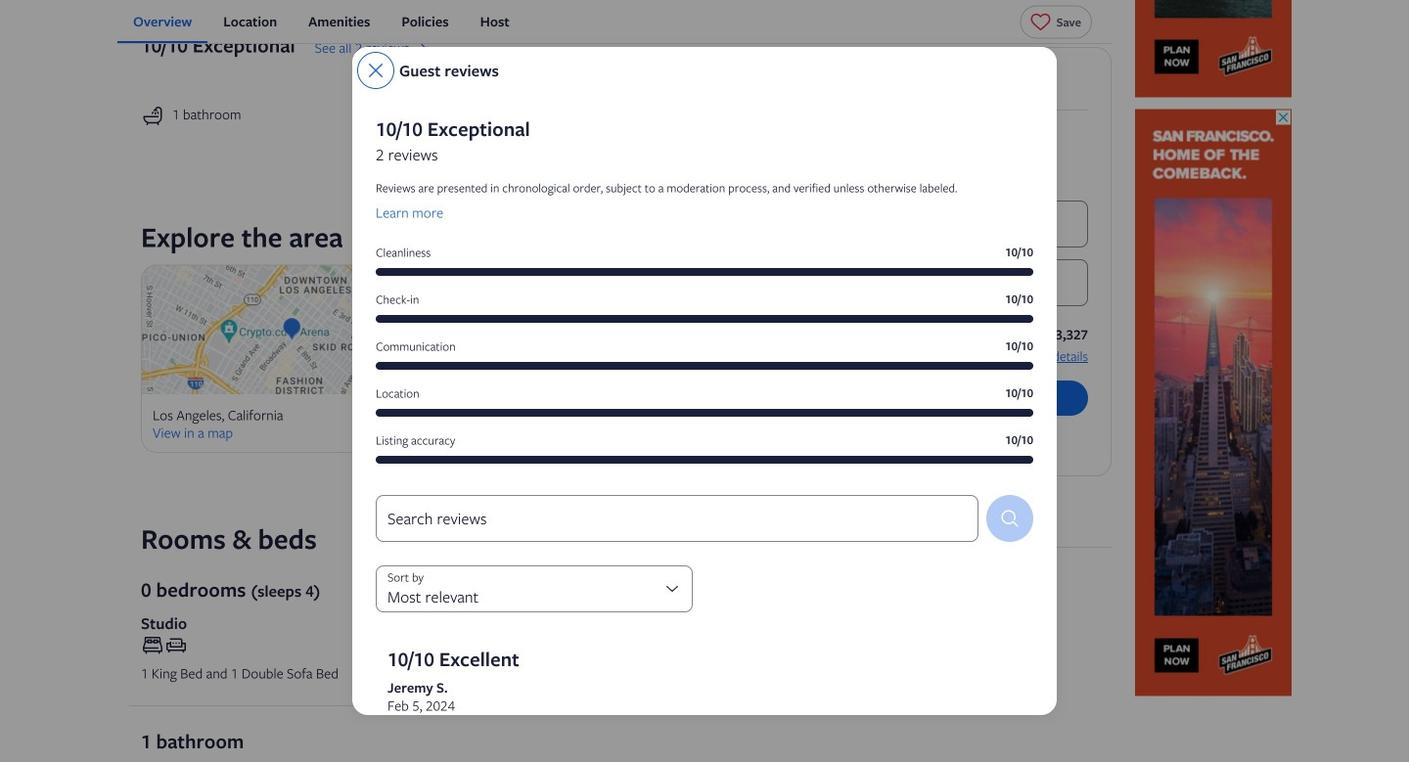 Task type: describe. For each thing, give the bounding box(es) containing it.
airport image
[[455, 355, 490, 378]]

1 popular location image from the top
[[455, 261, 490, 284]]

2 popular location image from the top
[[455, 324, 490, 347]]

medium image
[[514, 402, 532, 419]]

map image
[[141, 265, 443, 394]]

search button image
[[998, 507, 1022, 530]]

cancel, go back to hotel details. image
[[364, 59, 388, 82]]

1 vertical spatial list
[[455, 261, 757, 390]]



Task type: vqa. For each thing, say whether or not it's contained in the screenshot.
Today 'element'
no



Task type: locate. For each thing, give the bounding box(es) containing it.
None text field
[[376, 495, 979, 542]]

dialog
[[352, 47, 1057, 762]]

1 vertical spatial popular location image
[[455, 324, 490, 347]]

popular location image
[[455, 261, 490, 284], [455, 324, 490, 347]]

popular location image down popular location image
[[455, 324, 490, 347]]

medium image
[[413, 39, 431, 56]]

0 vertical spatial popular location image
[[455, 261, 490, 284]]

popular location image up popular location image
[[455, 261, 490, 284]]

popular location image
[[455, 292, 490, 316]]

list
[[117, 0, 1112, 43], [455, 261, 757, 390]]

0 vertical spatial list
[[117, 0, 1112, 43]]



